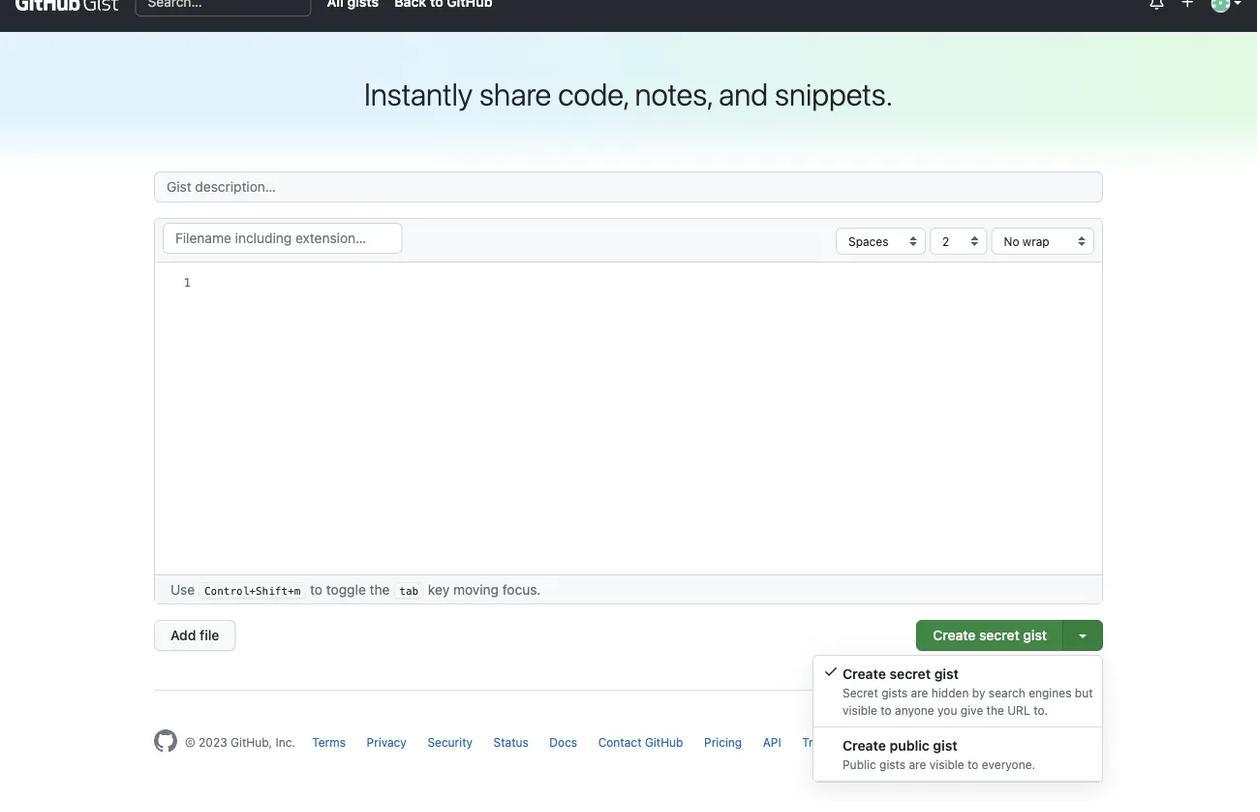 Task type: locate. For each thing, give the bounding box(es) containing it.
privacy
[[367, 736, 407, 749]]

create secret gist
[[933, 627, 1048, 643]]

add file button
[[154, 620, 236, 651]]

menu
[[813, 655, 1104, 783]]

contact
[[599, 736, 642, 749]]

gists inside the create public gist public gists are visible to everyone.
[[880, 758, 906, 771]]

but
[[1075, 686, 1094, 700]]

@applelee2 image
[[1212, 0, 1231, 12]]

code,
[[558, 76, 628, 112]]

are inside the create public gist public gists are visible to everyone.
[[909, 758, 927, 771]]

© 2023 github, inc.
[[185, 736, 295, 749]]

1 vertical spatial create
[[843, 666, 887, 682]]

to left the "anyone"
[[881, 704, 892, 717]]

are up the "anyone"
[[911, 686, 929, 700]]

footer
[[139, 690, 1119, 801]]

training
[[803, 736, 846, 749]]

create secret gist button
[[917, 620, 1063, 651]]

terms
[[312, 736, 346, 749]]

notes,
[[635, 76, 712, 112]]

give
[[961, 704, 984, 717]]

create inside the create public gist public gists are visible to everyone.
[[843, 737, 887, 753]]

create inside button
[[933, 627, 976, 643]]

everyone.
[[982, 758, 1036, 771]]

2 vertical spatial gist
[[934, 737, 958, 753]]

gist up 'engines'
[[1024, 627, 1048, 643]]

create inside create secret gist secret gists are hidden by search engines but visible to anyone you give the url to.
[[843, 666, 887, 682]]

the inside create secret gist secret gists are hidden by search engines but visible to anyone you give the url to.
[[987, 704, 1005, 717]]

footer containing © 2023 github, inc.
[[139, 690, 1119, 801]]

Gist description text field
[[154, 172, 1104, 203]]

tab
[[400, 585, 419, 597]]

gists down public
[[880, 758, 906, 771]]

the down search
[[987, 704, 1005, 717]]

github
[[645, 736, 684, 749]]

secret up the "anyone"
[[890, 666, 931, 682]]

terms link
[[312, 736, 346, 749]]

gist inside create secret gist secret gists are hidden by search engines but visible to anyone you give the url to.
[[935, 666, 959, 682]]

security
[[428, 736, 473, 749]]

create up secret
[[843, 666, 887, 682]]

add
[[171, 627, 196, 643]]

training link
[[803, 736, 846, 749]]

instantly
[[365, 76, 473, 112]]

toggle
[[326, 581, 366, 597]]

inc.
[[276, 736, 295, 749]]

use
[[171, 581, 195, 597]]

visible down about link
[[930, 758, 965, 771]]

gist inside the create public gist public gists are visible to everyone.
[[934, 737, 958, 753]]

visible
[[843, 704, 878, 717], [930, 758, 965, 771]]

secret
[[980, 627, 1020, 643], [890, 666, 931, 682]]

docs link
[[550, 736, 578, 749]]

Search text field
[[136, 0, 311, 16]]

api
[[763, 736, 782, 749]]

create up create secret gist radio item
[[933, 627, 976, 643]]

to
[[310, 581, 323, 597], [881, 704, 892, 717], [968, 758, 979, 771]]

1 vertical spatial gist
[[935, 666, 959, 682]]

1 vertical spatial secret
[[890, 666, 931, 682]]

0 vertical spatial visible
[[843, 704, 878, 717]]

1 vertical spatial to
[[881, 704, 892, 717]]

secret inside button
[[980, 627, 1020, 643]]

Site search field
[[135, 0, 312, 16]]

gist down you
[[934, 737, 958, 753]]

github,
[[231, 736, 272, 749]]

public
[[843, 758, 877, 771]]

0 horizontal spatial secret
[[890, 666, 931, 682]]

gists inside create secret gist secret gists are hidden by search engines but visible to anyone you give the url to.
[[882, 686, 908, 700]]

1 vertical spatial visible
[[930, 758, 965, 771]]

blog
[[867, 736, 892, 749]]

1
[[184, 276, 191, 290]]

0 horizontal spatial visible
[[843, 704, 878, 717]]

0 vertical spatial create
[[933, 627, 976, 643]]

are inside create secret gist secret gists are hidden by search engines but visible to anyone you give the url to.
[[911, 686, 929, 700]]

1 vertical spatial the
[[987, 704, 1005, 717]]

1 vertical spatial are
[[909, 758, 927, 771]]

secret inside create secret gist secret gists are hidden by search engines but visible to anyone you give the url to.
[[890, 666, 931, 682]]

create up public
[[843, 737, 887, 753]]

1 horizontal spatial visible
[[930, 758, 965, 771]]

by
[[973, 686, 986, 700]]

to left everyone.
[[968, 758, 979, 771]]

engines
[[1029, 686, 1072, 700]]

2 vertical spatial create
[[843, 737, 887, 753]]

security link
[[428, 736, 473, 749]]

are
[[911, 686, 929, 700], [909, 758, 927, 771]]

gist inside "create secret gist" button
[[1024, 627, 1048, 643]]

1 horizontal spatial the
[[987, 704, 1005, 717]]

0 horizontal spatial to
[[310, 581, 323, 597]]

you
[[938, 704, 958, 717]]

0 vertical spatial are
[[911, 686, 929, 700]]

create secret gist secret gists are hidden by search engines but visible to anyone you give the url to.
[[843, 666, 1094, 717]]

gists up the "anyone"
[[882, 686, 908, 700]]

api link
[[763, 736, 782, 749]]

gist up the hidden
[[935, 666, 959, 682]]

use control+shift+m to toggle the tab key moving focus.
[[171, 581, 541, 597]]

1 vertical spatial gists
[[880, 758, 906, 771]]

create
[[933, 627, 976, 643], [843, 666, 887, 682], [843, 737, 887, 753]]

secret up search
[[980, 627, 1020, 643]]

0 vertical spatial gist
[[1024, 627, 1048, 643]]

to left toggle
[[310, 581, 323, 597]]

0 horizontal spatial the
[[370, 581, 390, 597]]

0 vertical spatial secret
[[980, 627, 1020, 643]]

gists
[[882, 686, 908, 700], [880, 758, 906, 771]]

are down public
[[909, 758, 927, 771]]

the
[[370, 581, 390, 597], [987, 704, 1005, 717]]

2 horizontal spatial to
[[968, 758, 979, 771]]

create new gist image
[[1181, 0, 1196, 10]]

you have no unread notifications image
[[1150, 0, 1165, 10]]

the left tab
[[370, 581, 390, 597]]

check image
[[824, 664, 839, 679]]

2 vertical spatial to
[[968, 758, 979, 771]]

contact github link
[[599, 736, 684, 749]]

1 horizontal spatial secret
[[980, 627, 1020, 643]]

privacy link
[[367, 736, 407, 749]]

banner
[[0, 0, 1258, 32]]

about
[[913, 736, 945, 749]]

create public gist public gists are visible to everyone.
[[843, 737, 1036, 771]]

gist
[[1024, 627, 1048, 643], [935, 666, 959, 682], [934, 737, 958, 753]]

visible down secret
[[843, 704, 878, 717]]

1 horizontal spatial to
[[881, 704, 892, 717]]

0 vertical spatial gists
[[882, 686, 908, 700]]



Task type: vqa. For each thing, say whether or not it's contained in the screenshot.
secret for Create secret gist
yes



Task type: describe. For each thing, give the bounding box(es) containing it.
are for secret
[[911, 686, 929, 700]]

secret for create secret gist
[[980, 627, 1020, 643]]

create for create secret gist
[[933, 627, 976, 643]]

visible inside the create public gist public gists are visible to everyone.
[[930, 758, 965, 771]]

focus.
[[503, 581, 541, 597]]

to inside the create public gist public gists are visible to everyone.
[[968, 758, 979, 771]]

2023
[[199, 736, 227, 749]]

gists for public
[[880, 758, 906, 771]]

visible inside create secret gist secret gists are hidden by search engines but visible to anyone you give the url to.
[[843, 704, 878, 717]]

about link
[[913, 736, 945, 749]]

gist for create secret gist
[[935, 666, 959, 682]]

search
[[989, 686, 1026, 700]]

url
[[1008, 704, 1031, 717]]

contact github
[[599, 736, 684, 749]]

secret for create secret gist secret gists are hidden by search engines but visible to anyone you give the url to.
[[890, 666, 931, 682]]

pricing
[[705, 736, 742, 749]]

status link
[[494, 736, 529, 749]]

snippets.
[[775, 76, 893, 112]]

are for public
[[909, 758, 927, 771]]

gist for create public gist
[[934, 737, 958, 753]]

create for create secret gist secret gists are hidden by search engines but visible to anyone you give the url to.
[[843, 666, 887, 682]]

0 vertical spatial to
[[310, 581, 323, 597]]

and
[[719, 76, 769, 112]]

instantly share code, notes, and snippets.
[[365, 76, 893, 112]]

status
[[494, 736, 529, 749]]

public
[[890, 737, 930, 753]]

share
[[480, 76, 552, 112]]

moving
[[453, 581, 499, 597]]

file
[[200, 627, 219, 643]]

Filename including extension… text field
[[163, 223, 403, 254]]

hidden
[[932, 686, 970, 700]]

key
[[428, 581, 450, 597]]

gists for secret
[[882, 686, 908, 700]]

create for create public gist public gists are visible to everyone.
[[843, 737, 887, 753]]

0 vertical spatial the
[[370, 581, 390, 597]]

control+shift+m
[[204, 585, 301, 597]]

menu containing create secret gist
[[813, 655, 1104, 783]]

to inside create secret gist secret gists are hidden by search engines but visible to anyone you give the url to.
[[881, 704, 892, 717]]

global element
[[327, 0, 508, 12]]

blog link
[[867, 736, 892, 749]]

pricing link
[[705, 736, 742, 749]]

homepage image
[[154, 730, 177, 753]]

add file
[[171, 627, 219, 643]]

create secret gist radio item
[[814, 656, 1103, 728]]

secret
[[843, 686, 879, 700]]

anyone
[[895, 704, 935, 717]]

to.
[[1034, 704, 1048, 717]]

docs
[[550, 736, 578, 749]]

©
[[185, 736, 195, 749]]



